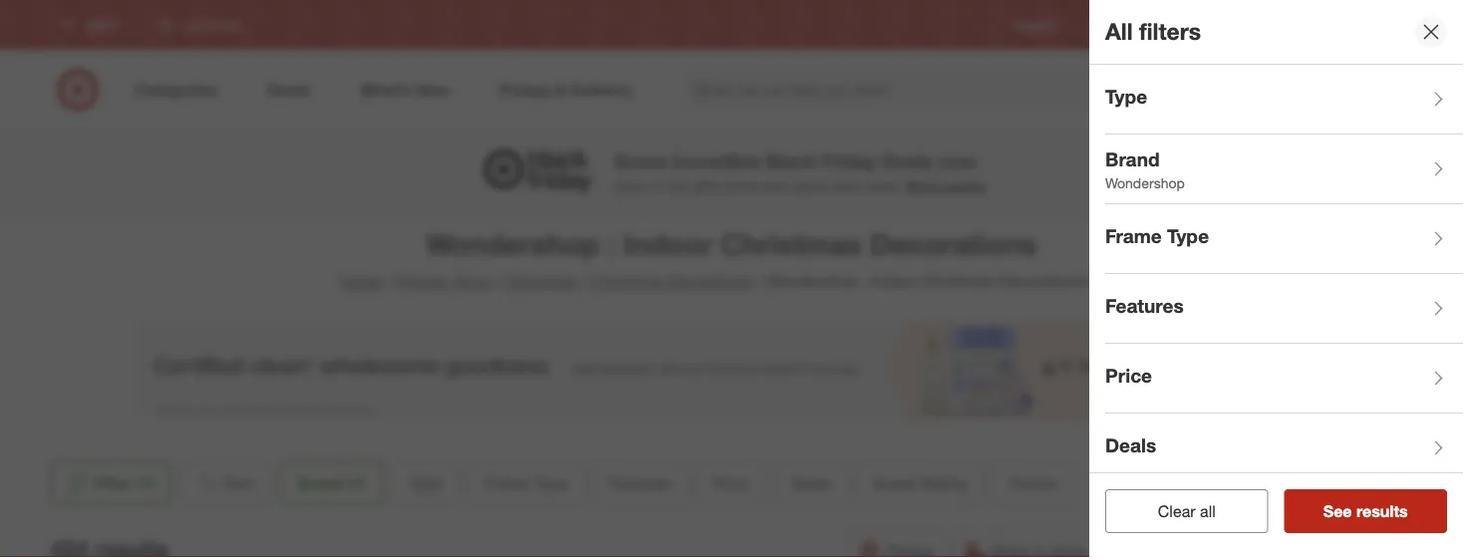 Task type: locate. For each thing, give the bounding box(es) containing it.
1 vertical spatial features button
[[593, 462, 688, 505]]

0 vertical spatial indoor
[[623, 226, 713, 262]]

1 horizontal spatial :
[[862, 272, 867, 291]]

0 horizontal spatial frame type
[[485, 474, 568, 493]]

christmas
[[721, 226, 862, 262], [505, 272, 577, 291], [591, 272, 663, 291], [922, 272, 995, 291]]

indoor
[[623, 226, 713, 262], [871, 272, 917, 291]]

theme button
[[991, 462, 1074, 505]]

0 horizontal spatial price
[[713, 474, 749, 493]]

0 vertical spatial frame type
[[1106, 225, 1209, 248]]

1 / from the left
[[386, 272, 392, 291]]

1 horizontal spatial features button
[[1106, 274, 1463, 344]]

1 horizontal spatial (1)
[[347, 474, 366, 493]]

1 horizontal spatial features
[[1106, 295, 1184, 318]]

1 vertical spatial price button
[[696, 462, 766, 505]]

1 (1) from the left
[[137, 474, 155, 493]]

holiday
[[396, 272, 449, 291]]

price
[[1106, 364, 1152, 387], [713, 474, 749, 493]]

decorations up advertisement region
[[668, 272, 754, 291]]

features button inside "all filters" dialog
[[1106, 274, 1463, 344]]

wondershop : indoor christmas decorations target / holiday shop / christmas / christmas decorations / wondershop : indoor christmas decorations (454)
[[339, 226, 1125, 291]]

type
[[1106, 85, 1148, 108], [1167, 225, 1209, 248], [409, 474, 443, 493], [534, 474, 568, 493]]

registry
[[1014, 17, 1058, 32]]

each
[[831, 177, 861, 195]]

0 vertical spatial features button
[[1106, 274, 1463, 344]]

see results
[[1324, 501, 1408, 521]]

see results button
[[1284, 489, 1447, 533]]

0 horizontal spatial deals
[[791, 474, 831, 493]]

rating
[[920, 474, 966, 493]]

1 vertical spatial :
[[862, 272, 867, 291]]

frame type button
[[1106, 204, 1463, 274], [468, 462, 585, 505]]

:
[[607, 226, 615, 262], [862, 272, 867, 291]]

price inside "all filters" dialog
[[1106, 364, 1152, 387]]

frame
[[1106, 225, 1162, 248], [485, 474, 529, 493]]

score
[[614, 149, 667, 172]]

decorations down saving
[[870, 226, 1037, 262]]

/ right christmas link
[[581, 272, 587, 291]]

deals up 'start'
[[882, 149, 933, 172]]

1 horizontal spatial frame type
[[1106, 225, 1209, 248]]

deals
[[882, 149, 933, 172], [1106, 434, 1156, 457], [791, 474, 831, 493]]

1 vertical spatial type button
[[392, 462, 460, 505]]

features
[[1106, 295, 1184, 318], [610, 474, 671, 493]]

/ right shop
[[495, 272, 501, 291]]

saving
[[943, 177, 986, 195]]

1 vertical spatial indoor
[[871, 272, 917, 291]]

0 vertical spatial frame type button
[[1106, 204, 1463, 274]]

0 vertical spatial wondershop
[[1106, 174, 1185, 191]]

registry link
[[1014, 16, 1058, 33]]

2 horizontal spatial wondershop
[[1106, 174, 1185, 191]]

indoor down week.
[[871, 272, 917, 291]]

deals button left guest in the bottom of the page
[[774, 462, 848, 505]]

now
[[938, 149, 976, 172]]

sort button
[[179, 462, 271, 505]]

0 horizontal spatial indoor
[[623, 226, 713, 262]]

0 horizontal spatial features button
[[593, 462, 688, 505]]

save
[[614, 177, 645, 195]]

2 vertical spatial deals
[[791, 474, 831, 493]]

&
[[724, 177, 733, 195]]

type button
[[1106, 65, 1463, 135], [392, 462, 460, 505]]

target link
[[339, 272, 382, 291]]

weekly ad
[[1090, 17, 1147, 32]]

filters
[[1139, 18, 1201, 45]]

1 horizontal spatial brand
[[1106, 148, 1160, 171]]

find
[[737, 177, 760, 195]]

0 vertical spatial price button
[[1106, 344, 1463, 414]]

week.
[[865, 177, 902, 195]]

all filters
[[1106, 18, 1201, 45]]

1 vertical spatial frame type
[[485, 474, 568, 493]]

target
[[339, 272, 382, 291]]

0 vertical spatial frame
[[1106, 225, 1162, 248]]

0 vertical spatial brand
[[1106, 148, 1160, 171]]

1 horizontal spatial deals
[[882, 149, 933, 172]]

: down save
[[607, 226, 615, 262]]

see
[[1324, 501, 1352, 521]]

2 / from the left
[[495, 272, 501, 291]]

/ right christmas decorations link
[[758, 272, 763, 291]]

brand inside brand wondershop
[[1106, 148, 1160, 171]]

1 vertical spatial deals
[[1106, 434, 1156, 457]]

christmas right shop
[[505, 272, 577, 291]]

deals button
[[1106, 414, 1463, 483], [774, 462, 848, 505]]

0 horizontal spatial features
[[610, 474, 671, 493]]

indoor up christmas decorations link
[[623, 226, 713, 262]]

decorations
[[870, 226, 1037, 262], [668, 272, 754, 291], [999, 272, 1085, 291]]

results
[[1357, 501, 1408, 521]]

score incredible black friday deals now save on top gifts & find new deals each week. start saving
[[614, 149, 986, 195]]

1 horizontal spatial frame
[[1106, 225, 1162, 248]]

0 horizontal spatial :
[[607, 226, 615, 262]]

2 (1) from the left
[[347, 474, 366, 493]]

guest rating button
[[856, 462, 983, 505]]

3 / from the left
[[581, 272, 587, 291]]

0 horizontal spatial frame
[[485, 474, 529, 493]]

1 vertical spatial features
[[610, 474, 671, 493]]

(1)
[[137, 474, 155, 493], [347, 474, 366, 493]]

0 horizontal spatial brand
[[297, 474, 343, 493]]

find stores
[[1357, 17, 1418, 32]]

redcard link
[[1179, 16, 1226, 33]]

deals up the clear all button
[[1106, 434, 1156, 457]]

deals
[[793, 177, 827, 195]]

christmas down saving
[[922, 272, 995, 291]]

0 vertical spatial price
[[1106, 364, 1152, 387]]

(1) inside button
[[137, 474, 155, 493]]

1 horizontal spatial indoor
[[871, 272, 917, 291]]

1 horizontal spatial price
[[1106, 364, 1152, 387]]

filter (1)
[[94, 474, 155, 493]]

find stores link
[[1357, 16, 1418, 33]]

2 horizontal spatial deals
[[1106, 434, 1156, 457]]

price button
[[1106, 344, 1463, 414], [696, 462, 766, 505]]

1 vertical spatial frame
[[485, 474, 529, 493]]

1 horizontal spatial wondershop
[[767, 272, 858, 291]]

new
[[764, 177, 790, 195]]

1 horizontal spatial price button
[[1106, 344, 1463, 414]]

0 vertical spatial features
[[1106, 295, 1184, 318]]

decorations left (454)
[[999, 272, 1085, 291]]

/
[[386, 272, 392, 291], [495, 272, 501, 291], [581, 272, 587, 291], [758, 272, 763, 291]]

0 vertical spatial deals
[[882, 149, 933, 172]]

features button
[[1106, 274, 1463, 344], [593, 462, 688, 505]]

deals left guest in the bottom of the page
[[791, 474, 831, 493]]

wondershop
[[1106, 174, 1185, 191], [426, 226, 599, 262], [767, 272, 858, 291]]

1 vertical spatial brand
[[297, 474, 343, 493]]

shop
[[454, 272, 491, 291]]

: down week.
[[862, 272, 867, 291]]

0 horizontal spatial frame type button
[[468, 462, 585, 505]]

deals button up see
[[1106, 414, 1463, 483]]

brand
[[1106, 148, 1160, 171], [297, 474, 343, 493]]

/ right target link
[[386, 272, 392, 291]]

0 horizontal spatial (1)
[[137, 474, 155, 493]]

0 vertical spatial type button
[[1106, 65, 1463, 135]]

0 horizontal spatial wondershop
[[426, 226, 599, 262]]

frame type
[[1106, 225, 1209, 248], [485, 474, 568, 493]]



Task type: vqa. For each thing, say whether or not it's contained in the screenshot.
the bottom Pickup
no



Task type: describe. For each thing, give the bounding box(es) containing it.
holiday shop link
[[396, 272, 491, 291]]

guest
[[873, 474, 916, 493]]

on
[[649, 177, 665, 195]]

clear
[[1158, 501, 1196, 521]]

find
[[1357, 17, 1380, 32]]

weekly ad link
[[1090, 16, 1147, 33]]

stores
[[1383, 17, 1418, 32]]

frame type inside "all filters" dialog
[[1106, 225, 1209, 248]]

christmas right christmas link
[[591, 272, 663, 291]]

deals inside "all filters" dialog
[[1106, 434, 1156, 457]]

redcard
[[1179, 17, 1226, 32]]

features inside "all filters" dialog
[[1106, 295, 1184, 318]]

start
[[905, 177, 939, 195]]

all
[[1106, 18, 1133, 45]]

(1) for brand (1)
[[347, 474, 366, 493]]

1 vertical spatial frame type button
[[468, 462, 585, 505]]

0 horizontal spatial deals button
[[774, 462, 848, 505]]

1 horizontal spatial frame type button
[[1106, 204, 1463, 274]]

0 horizontal spatial type button
[[392, 462, 460, 505]]

0 horizontal spatial price button
[[696, 462, 766, 505]]

brand wondershop
[[1106, 148, 1185, 191]]

0 vertical spatial :
[[607, 226, 615, 262]]

clear all
[[1158, 501, 1216, 521]]

1 vertical spatial price
[[713, 474, 749, 493]]

all filters dialog
[[1090, 0, 1463, 557]]

christmas link
[[505, 272, 577, 291]]

brand (1)
[[297, 474, 366, 493]]

(454)
[[1089, 272, 1125, 291]]

frame inside "all filters" dialog
[[1106, 225, 1162, 248]]

theme
[[1008, 474, 1058, 493]]

What can we help you find? suggestions appear below search field
[[681, 68, 1177, 112]]

guest rating
[[873, 474, 966, 493]]

gifts
[[693, 177, 720, 195]]

2 vertical spatial wondershop
[[767, 272, 858, 291]]

4 / from the left
[[758, 272, 763, 291]]

brand for brand wondershop
[[1106, 148, 1160, 171]]

filter (1) button
[[50, 462, 171, 505]]

1 horizontal spatial deals button
[[1106, 414, 1463, 483]]

sort
[[224, 474, 254, 493]]

deals inside score incredible black friday deals now save on top gifts & find new deals each week. start saving
[[882, 149, 933, 172]]

weekly
[[1090, 17, 1128, 32]]

christmas decorations link
[[591, 272, 754, 291]]

incredible
[[672, 149, 761, 172]]

clear all button
[[1106, 489, 1269, 533]]

advertisement region
[[134, 321, 1330, 421]]

christmas down the new
[[721, 226, 862, 262]]

filter
[[94, 474, 132, 493]]

1 vertical spatial wondershop
[[426, 226, 599, 262]]

(1) for filter (1)
[[137, 474, 155, 493]]

price button inside "all filters" dialog
[[1106, 344, 1463, 414]]

friday
[[822, 149, 877, 172]]

brand for brand (1)
[[297, 474, 343, 493]]

wondershop inside "all filters" dialog
[[1106, 174, 1185, 191]]

ad
[[1132, 17, 1147, 32]]

all
[[1200, 501, 1216, 521]]

top
[[668, 177, 689, 195]]

black
[[766, 149, 817, 172]]

1 horizontal spatial type button
[[1106, 65, 1463, 135]]



